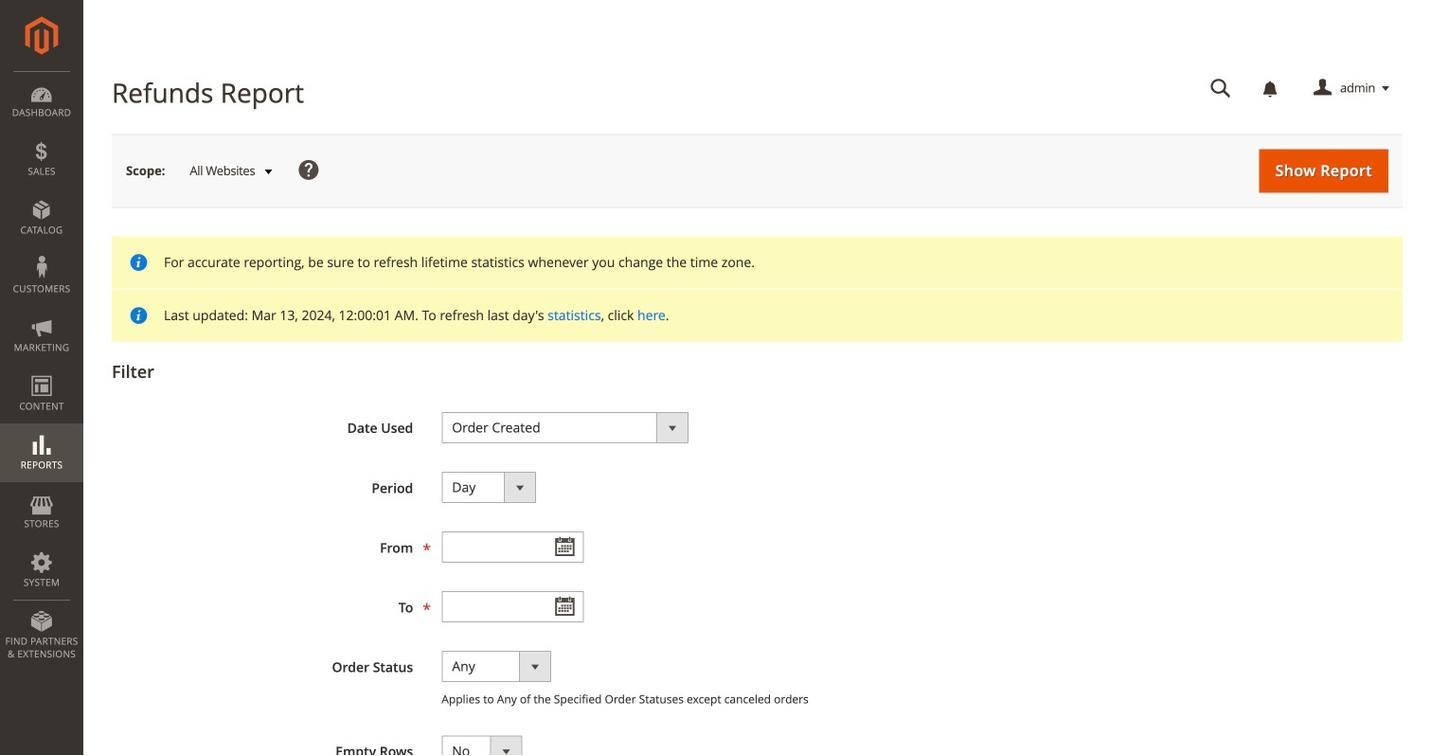 Task type: describe. For each thing, give the bounding box(es) containing it.
magento admin panel image
[[25, 16, 58, 55]]



Task type: locate. For each thing, give the bounding box(es) containing it.
menu bar
[[0, 71, 83, 670]]

None text field
[[442, 591, 584, 622]]

None text field
[[1198, 72, 1245, 105], [442, 531, 584, 563], [1198, 72, 1245, 105], [442, 531, 584, 563]]



